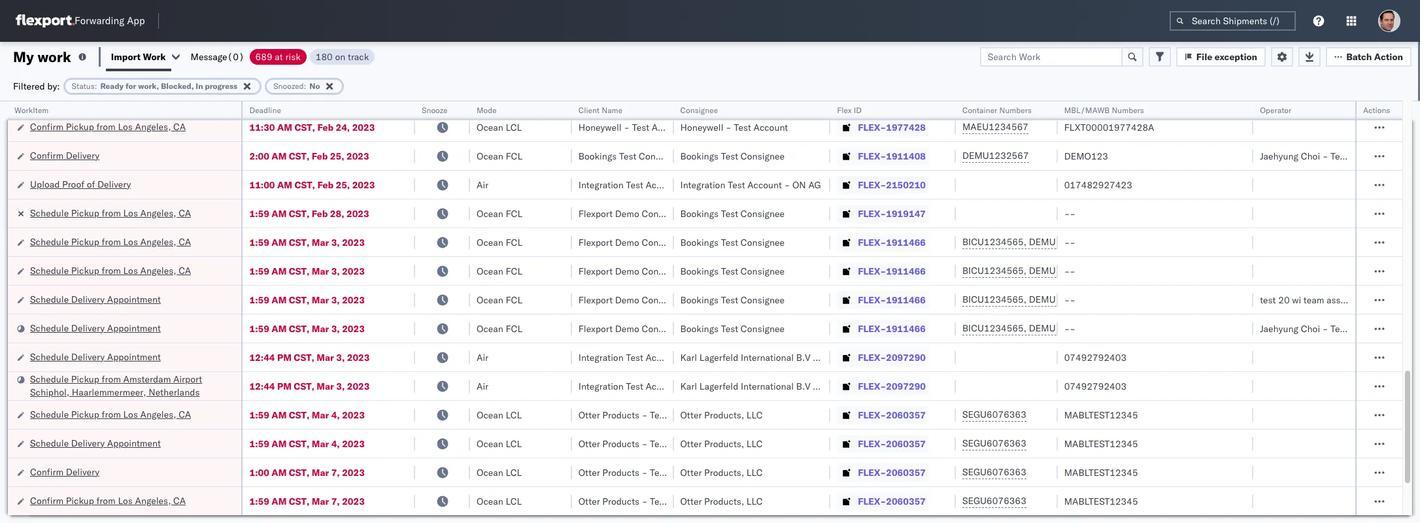 Task type: vqa. For each thing, say whether or not it's contained in the screenshot.


Task type: describe. For each thing, give the bounding box(es) containing it.
delivery for confirm delivery button corresponding to 1:00 am cst, mar 7, 2023
[[66, 466, 99, 478]]

8 schedule from the top
[[30, 408, 69, 420]]

client name
[[579, 105, 623, 115]]

resize handle column header for mbl/mawb numbers
[[1238, 101, 1254, 523]]

20
[[1279, 294, 1290, 306]]

3 fcl from the top
[[506, 208, 523, 219]]

mbl/mawb numbers button
[[1058, 103, 1241, 116]]

blocked,
[[161, 81, 194, 91]]

2 on from the left
[[793, 179, 806, 191]]

1 flex-1911466 from the top
[[858, 236, 926, 248]]

lcl for confirm pickup from los angeles, ca
[[506, 495, 522, 507]]

ready
[[100, 81, 124, 91]]

los for second schedule pickup from los angeles, ca link from the top of the page
[[123, 236, 138, 248]]

7, for 1:59 am cst, mar 7, 2023
[[331, 495, 340, 507]]

9 ocean from the top
[[477, 409, 504, 421]]

2150210
[[886, 179, 926, 191]]

1977428
[[886, 121, 926, 133]]

schiphol,
[[30, 386, 69, 398]]

12 ocean from the top
[[477, 495, 504, 507]]

5 fcl from the top
[[506, 265, 523, 277]]

1 appointment from the top
[[107, 293, 161, 305]]

amsterdam
[[123, 373, 171, 385]]

confirm for 1:00 am cst, mar 7, 2023
[[30, 466, 63, 478]]

3 ocean fcl from the top
[[477, 208, 523, 219]]

delivery for confirm delivery button related to 2:00 am cst, feb 25, 2023
[[66, 149, 99, 161]]

pickup for first confirm pickup from los angeles, ca link from the bottom of the page
[[66, 495, 94, 507]]

4 schedule delivery appointment from the top
[[30, 437, 161, 449]]

numbers for container numbers
[[1000, 105, 1032, 115]]

2 -- from the top
[[1064, 236, 1076, 248]]

from for third schedule pickup from los angeles, ca link from the top
[[102, 265, 121, 276]]

deadline
[[249, 105, 281, 115]]

pickup for first schedule pickup from los angeles, ca link from the bottom of the page
[[71, 408, 99, 420]]

2 karl lagerfeld international b.v c/o bleckmann from the top
[[680, 380, 878, 392]]

flex-1911408 for 2:00 am cst, feb 25, 2023
[[858, 150, 926, 162]]

ocean lcl for confirm pickup from los angeles, ca
[[477, 495, 522, 507]]

1 ag from the left
[[707, 179, 719, 191]]

name
[[602, 105, 623, 115]]

delivery inside upload proof of delivery 'link'
[[97, 178, 131, 190]]

filtered
[[13, 80, 45, 92]]

3 schedule pickup from los angeles, ca link from the top
[[30, 264, 191, 277]]

10 ocean from the top
[[477, 438, 504, 450]]

1 lcl from the top
[[506, 121, 522, 133]]

ca for confirm pickup from los angeles, ca link associated with 1:59 am cst, feb 24, 2023
[[173, 92, 186, 104]]

message (0)
[[191, 51, 244, 62]]

6 ocean fcl from the top
[[477, 294, 523, 306]]

2 pm from the top
[[277, 380, 292, 392]]

resize handle column header for container numbers
[[1042, 101, 1058, 523]]

schedule pickup from los angeles, ca for first schedule pickup from los angeles, ca link from the bottom of the page
[[30, 408, 191, 420]]

segu6076363 for schedule delivery appointment
[[963, 438, 1027, 449]]

4 schedule delivery appointment link from the top
[[30, 437, 161, 450]]

id
[[854, 105, 862, 115]]

track
[[348, 51, 369, 62]]

2 07492792403 from the top
[[1064, 380, 1127, 392]]

mode
[[477, 105, 497, 115]]

client
[[579, 105, 600, 115]]

demo123 for 1:59 am cst, feb 24, 2023
[[1064, 93, 1109, 104]]

schedule pickup from amsterdam airport schiphol, haarlemmermeer, netherlands button
[[30, 372, 225, 400]]

24, for 1:59 am cst, feb 24, 2023
[[330, 93, 344, 104]]

6 flex- from the top
[[858, 236, 886, 248]]

1 -- from the top
[[1064, 208, 1076, 219]]

11:00 am cst, feb 25, 2023
[[249, 179, 375, 191]]

flex
[[837, 105, 852, 115]]

confirm pickup from los angeles, ca button for 1:59 am cst, feb 24, 2023
[[30, 91, 186, 106]]

3 bicu1234565, demu1232567 from the top
[[963, 294, 1096, 305]]

confirm pickup from los angeles, ca for 1:59 am cst, feb 24, 2023
[[30, 92, 186, 104]]

1 demo from the top
[[615, 208, 639, 219]]

proof
[[62, 178, 84, 190]]

1:59 am cst, mar 4, 2023 for schedule pickup from los angeles, ca
[[249, 409, 365, 421]]

container numbers button
[[956, 103, 1045, 116]]

angeles, for first schedule pickup from los angeles, ca link from the bottom of the page
[[140, 408, 176, 420]]

5 ocean fcl from the top
[[477, 265, 523, 277]]

ocean lcl for schedule pickup from los angeles, ca
[[477, 409, 522, 421]]

wi
[[1292, 294, 1302, 306]]

jaehyung for 1:59 am cst, feb 24, 2023
[[1260, 93, 1299, 104]]

1:00
[[249, 467, 269, 478]]

3 agen from the top
[[1401, 323, 1420, 335]]

assignment
[[1327, 294, 1375, 306]]

4 fcl from the top
[[506, 236, 523, 248]]

pickup for second schedule pickup from los angeles, ca link from the top of the page
[[71, 236, 99, 248]]

schedule pickup from amsterdam airport schiphol, haarlemmermeer, netherlands
[[30, 373, 202, 398]]

from for first schedule pickup from los angeles, ca link from the bottom of the page
[[102, 408, 121, 420]]

snooze
[[422, 105, 448, 115]]

upload proof of delivery
[[30, 178, 131, 190]]

2:00
[[249, 150, 269, 162]]

1 12:44 from the top
[[249, 352, 275, 363]]

confirm pickup from los angeles, ca link for 11:30 am cst, feb 24, 2023
[[30, 120, 186, 133]]

delivery for second schedule delivery appointment button from the bottom
[[71, 351, 105, 363]]

4 flexport from the top
[[579, 294, 613, 306]]

maeu1234567
[[963, 121, 1029, 133]]

3 products from the top
[[603, 467, 640, 478]]

1 bicu1234565, from the top
[[963, 236, 1027, 248]]

upload proof of delivery link
[[30, 178, 131, 191]]

1 ocean lcl from the top
[[477, 121, 522, 133]]

ca for confirm pickup from los angeles, ca link corresponding to 11:30 am cst, feb 24, 2023
[[173, 121, 186, 132]]

4 schedule pickup from los angeles, ca link from the top
[[30, 408, 191, 421]]

9 flex- from the top
[[858, 323, 886, 335]]

1 bicu1234565, demu1232567 from the top
[[963, 236, 1096, 248]]

2 honeywell from the left
[[680, 121, 724, 133]]

work
[[37, 47, 71, 66]]

2 1:59 am cst, mar 3, 2023 from the top
[[249, 265, 365, 277]]

forwarding app link
[[16, 14, 145, 27]]

1 karl lagerfeld international b.v c/o bleckmann from the top
[[680, 352, 878, 363]]

otter products - test account for schedule pickup from los angeles, ca
[[579, 409, 704, 421]]

3 confirm pickup from los angeles, ca link from the top
[[30, 494, 186, 507]]

exception
[[1215, 51, 1258, 62]]

resize handle column header for consignee
[[815, 101, 831, 523]]

in
[[196, 81, 203, 91]]

7 1:59 from the top
[[249, 409, 269, 421]]

import work button
[[111, 51, 166, 62]]

1 honeywell from the left
[[579, 121, 622, 133]]

jaehyung for 2:00 am cst, feb 25, 2023
[[1260, 150, 1299, 162]]

angeles, for confirm pickup from los angeles, ca link corresponding to 11:30 am cst, feb 24, 2023
[[135, 121, 171, 132]]

3 flexport demo consignee from the top
[[579, 265, 686, 277]]

5 schedule from the top
[[30, 322, 69, 334]]

app
[[127, 15, 145, 27]]

of
[[87, 178, 95, 190]]

flxt00001977428a
[[1064, 121, 1155, 133]]

confirm delivery link for 1:00 am cst, mar 7, 2023
[[30, 465, 99, 478]]

by:
[[47, 80, 60, 92]]

Search Shipments (/) text field
[[1170, 11, 1296, 31]]

15 flex- from the top
[[858, 495, 886, 507]]

2:00 am cst, feb 25, 2023
[[249, 150, 369, 162]]

upload
[[30, 178, 60, 190]]

4 flexport demo consignee from the top
[[579, 294, 686, 306]]

no
[[310, 81, 320, 91]]

1 schedule delivery appointment button from the top
[[30, 293, 161, 307]]

1 on from the left
[[691, 179, 704, 191]]

container
[[963, 105, 998, 115]]

1 integration test account - karl lagerfeld from the top
[[579, 352, 749, 363]]

28,
[[330, 208, 344, 219]]

4 ocean from the top
[[477, 208, 504, 219]]

8 ocean from the top
[[477, 323, 504, 335]]

4 ocean fcl from the top
[[477, 236, 523, 248]]

file exception
[[1197, 51, 1258, 62]]

5 ocean from the top
[[477, 236, 504, 248]]

mbl/mawb numbers
[[1064, 105, 1144, 115]]

llc for schedule pickup from los angeles, ca
[[747, 409, 763, 421]]

1:59 am cst, mar 7, 2023
[[249, 495, 365, 507]]

lcl for schedule pickup from los angeles, ca
[[506, 409, 522, 421]]

4 1:59 am cst, mar 3, 2023 from the top
[[249, 323, 365, 335]]

1919147
[[886, 208, 926, 219]]

filtered by:
[[13, 80, 60, 92]]

demo for 1st "schedule delivery appointment" link
[[615, 294, 639, 306]]

11 flex- from the top
[[858, 380, 886, 392]]

4, for schedule delivery appointment
[[331, 438, 340, 450]]

3 demo from the top
[[615, 265, 639, 277]]

10 resize handle column header from the left
[[1340, 101, 1356, 523]]

team
[[1304, 294, 1325, 306]]

test
[[1260, 294, 1276, 306]]

pickup for third schedule pickup from los angeles, ca link from the top
[[71, 265, 99, 276]]

haarlemmermeer,
[[72, 386, 146, 398]]

180 on track
[[316, 51, 369, 62]]

message
[[191, 51, 227, 62]]

flex-2060357 for schedule pickup from los angeles, ca
[[858, 409, 926, 421]]

13 flex- from the top
[[858, 438, 886, 450]]

my
[[13, 47, 34, 66]]

delivery for first schedule delivery appointment button from the top
[[71, 293, 105, 305]]

confirm delivery button for 2:00 am cst, feb 25, 2023
[[30, 149, 99, 163]]

2 1911466 from the top
[[886, 265, 926, 277]]

flexport. image
[[16, 14, 75, 27]]

11:00
[[249, 179, 275, 191]]

forwarding
[[75, 15, 124, 27]]

1 c/o from the top
[[813, 352, 829, 363]]

1 flex-2097290 from the top
[[858, 352, 926, 363]]

schedule inside schedule pickup from amsterdam airport schiphol, haarlemmermeer, netherlands
[[30, 373, 69, 385]]

pickup for confirm pickup from los angeles, ca link corresponding to 11:30 am cst, feb 24, 2023
[[66, 121, 94, 132]]

workitem button
[[8, 103, 229, 116]]

agen for confirm delivery
[[1401, 150, 1420, 162]]

7, for 1:00 am cst, mar 7, 2023
[[331, 467, 340, 478]]

batch action
[[1347, 51, 1403, 62]]

1 1:59 am cst, mar 3, 2023 from the top
[[249, 236, 365, 248]]

risk
[[285, 51, 301, 62]]

3 confirm pickup from los angeles, ca button from the top
[[30, 494, 186, 508]]

2 bicu1234565, demu1232567 from the top
[[963, 265, 1096, 277]]

2060357 for schedule delivery appointment
[[886, 438, 926, 450]]

flex-2060357 for schedule delivery appointment
[[858, 438, 926, 450]]

consignee inside button
[[680, 105, 718, 115]]

3 mabltest12345 from the top
[[1064, 467, 1138, 478]]

work
[[143, 51, 166, 62]]

from for first confirm pickup from los angeles, ca link from the bottom of the page
[[96, 495, 116, 507]]

confirm delivery for 2:00 am cst, feb 25, 2023
[[30, 149, 99, 161]]

2 fcl from the top
[[506, 150, 523, 162]]

9 1:59 from the top
[[249, 495, 269, 507]]

2 flex- from the top
[[858, 121, 886, 133]]

container numbers
[[963, 105, 1032, 115]]

los for 4th schedule pickup from los angeles, ca link from the bottom of the page
[[123, 207, 138, 219]]

operator
[[1260, 105, 1292, 115]]

resize handle column header for deadline
[[400, 101, 415, 523]]

air for upload proof of delivery
[[477, 179, 489, 191]]

689 at risk
[[255, 51, 301, 62]]

flex-1911408 for 1:59 am cst, feb 24, 2023
[[858, 93, 926, 104]]

11:30
[[249, 121, 275, 133]]

llc for confirm pickup from los angeles, ca
[[747, 495, 763, 507]]

angeles, for 4th schedule pickup from los angeles, ca link from the bottom of the page
[[140, 207, 176, 219]]

4 ocean lcl from the top
[[477, 467, 522, 478]]

3 2060357 from the top
[[886, 467, 926, 478]]

otter products, llc for schedule pickup from los angeles, ca
[[680, 409, 763, 421]]

los for confirm pickup from los angeles, ca link associated with 1:59 am cst, feb 24, 2023
[[118, 92, 133, 104]]

25, for 11:00 am cst, feb 25, 2023
[[336, 179, 350, 191]]

(0)
[[227, 51, 244, 62]]

status
[[72, 81, 95, 91]]

2 b.v from the top
[[796, 380, 811, 392]]

confirm pickup from los angeles, ca link for 1:59 am cst, feb 24, 2023
[[30, 91, 186, 104]]

6 fcl from the top
[[506, 294, 523, 306]]

from for second schedule pickup from los angeles, ca link from the top of the page
[[102, 236, 121, 248]]

3 otter products, llc from the top
[[680, 467, 763, 478]]

pickup for 4th schedule pickup from los angeles, ca link from the bottom of the page
[[71, 207, 99, 219]]

6 ocean from the top
[[477, 265, 504, 277]]

3 resize handle column header from the left
[[455, 101, 470, 523]]

11 resize handle column header from the left
[[1387, 101, 1403, 523]]

snoozed
[[274, 81, 304, 91]]

progress
[[205, 81, 238, 91]]

schedule pickup from los angeles, ca for second schedule pickup from los angeles, ca link from the top of the page
[[30, 236, 191, 248]]

for
[[126, 81, 136, 91]]

24, for 11:30 am cst, feb 24, 2023
[[336, 121, 350, 133]]

action
[[1375, 51, 1403, 62]]

2 2097290 from the top
[[886, 380, 926, 392]]

mode button
[[470, 103, 559, 116]]

feb for 11:30 am cst, feb 24, 2023
[[317, 121, 334, 133]]

choi for 1:59 am cst, mar 3, 2023
[[1301, 323, 1321, 335]]

schedule pickup from amsterdam airport schiphol, haarlemmermeer, netherlands link
[[30, 372, 225, 399]]

workitem
[[14, 105, 49, 115]]

2 integration test account - on ag from the left
[[680, 179, 821, 191]]

flex-2150210
[[858, 179, 926, 191]]

1 schedule from the top
[[30, 207, 69, 219]]



Task type: locate. For each thing, give the bounding box(es) containing it.
on
[[335, 51, 346, 62]]

mabltest12345 for schedule delivery appointment
[[1064, 438, 1138, 450]]

1 ocean fcl from the top
[[477, 93, 523, 104]]

test 20 wi team assignment
[[1260, 294, 1375, 306]]

3 flex- from the top
[[858, 150, 886, 162]]

0 vertical spatial 12:44 pm cst, mar 3, 2023
[[249, 352, 370, 363]]

agen for confirm pickup from los angeles, ca
[[1401, 93, 1420, 104]]

integration test account - karl lagerfeld
[[579, 352, 749, 363], [579, 380, 749, 392]]

products
[[603, 409, 640, 421], [603, 438, 640, 450], [603, 467, 640, 478], [603, 495, 640, 507]]

1911408 for 1:59 am cst, feb 24, 2023
[[886, 93, 926, 104]]

1 horizontal spatial :
[[304, 81, 306, 91]]

pm
[[277, 352, 292, 363], [277, 380, 292, 392]]

from for confirm pickup from los angeles, ca link associated with 1:59 am cst, feb 24, 2023
[[96, 92, 116, 104]]

1 destination from the top
[[1351, 93, 1399, 104]]

snoozed : no
[[274, 81, 320, 91]]

feb left 28,
[[312, 208, 328, 219]]

0 vertical spatial integration test account - karl lagerfeld
[[579, 352, 749, 363]]

1 horizontal spatial honeywell
[[680, 121, 724, 133]]

otter products - test account for schedule delivery appointment
[[579, 438, 704, 450]]

products for schedule pickup from los angeles, ca
[[603, 409, 640, 421]]

1 vertical spatial schedule pickup from los angeles, ca button
[[30, 264, 191, 278]]

1 vertical spatial agen
[[1401, 150, 1420, 162]]

2 vertical spatial destination
[[1351, 323, 1399, 335]]

: left ready
[[95, 81, 97, 91]]

schedule pickup from los angeles, ca
[[30, 207, 191, 219], [30, 236, 191, 248], [30, 265, 191, 276], [30, 408, 191, 420]]

jaehyung for 1:59 am cst, mar 3, 2023
[[1260, 323, 1299, 335]]

0 vertical spatial jaehyung choi - test destination agen
[[1260, 93, 1420, 104]]

0 horizontal spatial ag
[[707, 179, 719, 191]]

demo123 up 017482927423
[[1064, 150, 1109, 162]]

0 vertical spatial demo123
[[1064, 93, 1109, 104]]

bicu1234565, demu1232567
[[963, 236, 1096, 248], [963, 265, 1096, 277], [963, 294, 1096, 305], [963, 322, 1096, 334]]

2 12:44 from the top
[[249, 380, 275, 392]]

flex-1911466
[[858, 236, 926, 248], [858, 265, 926, 277], [858, 294, 926, 306], [858, 323, 926, 335]]

resize handle column header for workitem
[[226, 101, 242, 523]]

0 vertical spatial confirm pickup from los angeles, ca link
[[30, 91, 186, 104]]

25,
[[330, 150, 344, 162], [336, 179, 350, 191]]

1 vertical spatial international
[[741, 380, 794, 392]]

1 horizontal spatial numbers
[[1112, 105, 1144, 115]]

demo123
[[1064, 93, 1109, 104], [1064, 150, 1109, 162]]

0 vertical spatial jaehyung
[[1260, 93, 1299, 104]]

llc for schedule delivery appointment
[[747, 438, 763, 450]]

0 vertical spatial schedule pickup from los angeles, ca button
[[30, 235, 191, 250]]

numbers for mbl/mawb numbers
[[1112, 105, 1144, 115]]

honeywell down consignee button
[[680, 121, 724, 133]]

7 flex- from the top
[[858, 265, 886, 277]]

3,
[[331, 236, 340, 248], [331, 265, 340, 277], [331, 294, 340, 306], [331, 323, 340, 335], [336, 352, 345, 363], [336, 380, 345, 392]]

2 1911408 from the top
[[886, 150, 926, 162]]

confirm delivery for 1:00 am cst, mar 7, 2023
[[30, 466, 99, 478]]

2 2060357 from the top
[[886, 438, 926, 450]]

3 appointment from the top
[[107, 351, 161, 363]]

8 flex- from the top
[[858, 294, 886, 306]]

0 vertical spatial b.v
[[796, 352, 811, 363]]

confirm delivery link for 2:00 am cst, feb 25, 2023
[[30, 149, 99, 162]]

5 flexport from the top
[[579, 323, 613, 335]]

jaehyung choi - test destination agen down assignment
[[1260, 323, 1420, 335]]

0 vertical spatial agen
[[1401, 93, 1420, 104]]

1 horizontal spatial ag
[[809, 179, 821, 191]]

4 otter products - test account from the top
[[579, 495, 704, 507]]

1 vertical spatial confirm delivery link
[[30, 465, 99, 478]]

flex-2060357
[[858, 409, 926, 421], [858, 438, 926, 450], [858, 467, 926, 478], [858, 495, 926, 507]]

-
[[1323, 93, 1329, 104], [624, 121, 630, 133], [726, 121, 732, 133], [1323, 150, 1329, 162], [683, 179, 688, 191], [785, 179, 790, 191], [1064, 208, 1070, 219], [1070, 208, 1076, 219], [1064, 236, 1070, 248], [1070, 236, 1076, 248], [1064, 265, 1070, 277], [1070, 265, 1076, 277], [1064, 294, 1070, 306], [1070, 294, 1076, 306], [1064, 323, 1070, 335], [1070, 323, 1076, 335], [1323, 323, 1329, 335], [683, 352, 688, 363], [683, 380, 688, 392], [642, 409, 648, 421], [642, 438, 648, 450], [642, 467, 648, 478], [642, 495, 648, 507]]

at
[[275, 51, 283, 62]]

1 vertical spatial confirm pickup from los angeles, ca
[[30, 121, 186, 132]]

products, for schedule delivery appointment
[[704, 438, 744, 450]]

1 vertical spatial 07492792403
[[1064, 380, 1127, 392]]

1 ocean from the top
[[477, 93, 504, 104]]

1 vertical spatial jaehyung choi - test destination agen
[[1260, 150, 1420, 162]]

mbl/mawb
[[1064, 105, 1110, 115]]

1 vertical spatial confirm pickup from los angeles, ca link
[[30, 120, 186, 133]]

angeles, for third schedule pickup from los angeles, ca link from the top
[[140, 265, 176, 276]]

mabltest12345
[[1064, 409, 1138, 421], [1064, 438, 1138, 450], [1064, 467, 1138, 478], [1064, 495, 1138, 507]]

1 vertical spatial 1911408
[[886, 150, 926, 162]]

2 ocean from the top
[[477, 121, 504, 133]]

otter products, llc
[[680, 409, 763, 421], [680, 438, 763, 450], [680, 467, 763, 478], [680, 495, 763, 507]]

0 vertical spatial 07492792403
[[1064, 352, 1127, 363]]

2 vertical spatial air
[[477, 380, 489, 392]]

netherlands
[[149, 386, 200, 398]]

1:59 am cst, feb 28, 2023
[[249, 208, 369, 219]]

flex-2097290
[[858, 352, 926, 363], [858, 380, 926, 392]]

3 -- from the top
[[1064, 265, 1076, 277]]

0 vertical spatial 12:44
[[249, 352, 275, 363]]

1 vertical spatial 12:44
[[249, 380, 275, 392]]

b.v
[[796, 352, 811, 363], [796, 380, 811, 392]]

--
[[1064, 208, 1076, 219], [1064, 236, 1076, 248], [1064, 265, 1076, 277], [1064, 294, 1076, 306], [1064, 323, 1076, 335]]

choi for 2:00 am cst, feb 25, 2023
[[1301, 150, 1321, 162]]

0 vertical spatial c/o
[[813, 352, 829, 363]]

work,
[[138, 81, 159, 91]]

1 vertical spatial flex-2097290
[[858, 380, 926, 392]]

segu6076363 for schedule pickup from los angeles, ca
[[963, 409, 1027, 421]]

1 honeywell - test account from the left
[[579, 121, 686, 133]]

180
[[316, 51, 333, 62]]

schedule delivery appointment link
[[30, 293, 161, 306], [30, 321, 161, 335], [30, 350, 161, 363], [30, 437, 161, 450]]

numbers up maeu1234567
[[1000, 105, 1032, 115]]

0 horizontal spatial numbers
[[1000, 105, 1032, 115]]

0 vertical spatial 7,
[[331, 467, 340, 478]]

schedule pickup from los angeles, ca button for 1:59 am cst, mar 4, 2023
[[30, 408, 191, 422]]

2 jaehyung choi - test destination agen from the top
[[1260, 150, 1420, 162]]

destination for confirm delivery
[[1351, 150, 1399, 162]]

deadline button
[[243, 103, 402, 116]]

demo123 up "mbl/mawb"
[[1064, 93, 1109, 104]]

25, up 28,
[[336, 179, 350, 191]]

0 vertical spatial 1:59 am cst, mar 4, 2023
[[249, 409, 365, 421]]

flex-2097290 button
[[837, 348, 929, 367], [837, 348, 929, 367], [837, 377, 929, 395], [837, 377, 929, 395]]

2 vertical spatial confirm pickup from los angeles, ca link
[[30, 494, 186, 507]]

jaehyung down 20
[[1260, 323, 1299, 335]]

confirm pickup from los angeles, ca
[[30, 92, 186, 104], [30, 121, 186, 132], [30, 495, 186, 507]]

1 vertical spatial 12:44 pm cst, mar 3, 2023
[[249, 380, 370, 392]]

0 vertical spatial 1911408
[[886, 93, 926, 104]]

0 vertical spatial karl lagerfeld international b.v c/o bleckmann
[[680, 352, 878, 363]]

los for first confirm pickup from los angeles, ca link from the bottom of the page
[[118, 495, 133, 507]]

2 otter products, llc from the top
[[680, 438, 763, 450]]

7 fcl from the top
[[506, 323, 523, 335]]

0 vertical spatial 4,
[[331, 409, 340, 421]]

2 vertical spatial choi
[[1301, 323, 1321, 335]]

4 flex- from the top
[[858, 179, 886, 191]]

0 vertical spatial 2097290
[[886, 352, 926, 363]]

test
[[619, 93, 637, 104], [721, 93, 738, 104], [1331, 93, 1348, 104], [632, 121, 650, 133], [734, 121, 751, 133], [619, 150, 637, 162], [721, 150, 738, 162], [1331, 150, 1348, 162], [626, 179, 643, 191], [728, 179, 745, 191], [721, 208, 738, 219], [721, 236, 738, 248], [721, 265, 738, 277], [721, 294, 738, 306], [721, 323, 738, 335], [1331, 323, 1348, 335], [626, 352, 643, 363], [626, 380, 643, 392], [650, 409, 667, 421], [650, 438, 667, 450], [650, 467, 667, 478], [650, 495, 667, 507]]

3 ocean from the top
[[477, 150, 504, 162]]

1:59 am cst, mar 4, 2023 for schedule delivery appointment
[[249, 438, 365, 450]]

numbers up flxt00001977428a
[[1112, 105, 1144, 115]]

honeywell - test account down client name button on the left top of page
[[579, 121, 686, 133]]

pickup for schedule pickup from amsterdam airport schiphol, haarlemmermeer, netherlands link
[[71, 373, 99, 385]]

ca for third schedule pickup from los angeles, ca link from the top
[[179, 265, 191, 276]]

resize handle column header for client name
[[658, 101, 674, 523]]

:
[[95, 81, 97, 91], [304, 81, 306, 91]]

1 vertical spatial 24,
[[336, 121, 350, 133]]

from inside schedule pickup from amsterdam airport schiphol, haarlemmermeer, netherlands
[[102, 373, 121, 385]]

ca for first confirm pickup from los angeles, ca link from the bottom of the page
[[173, 495, 186, 507]]

1 vertical spatial air
[[477, 352, 489, 363]]

1 fcl from the top
[[506, 93, 523, 104]]

bookings
[[579, 93, 617, 104], [680, 93, 719, 104], [579, 150, 617, 162], [680, 150, 719, 162], [680, 208, 719, 219], [680, 236, 719, 248], [680, 265, 719, 277], [680, 294, 719, 306], [680, 323, 719, 335]]

flex-1911408 button
[[837, 89, 929, 108], [837, 89, 929, 108], [837, 147, 929, 165], [837, 147, 929, 165]]

karl lagerfeld international b.v c/o bleckmann
[[680, 352, 878, 363], [680, 380, 878, 392]]

otter
[[579, 409, 600, 421], [680, 409, 702, 421], [579, 438, 600, 450], [680, 438, 702, 450], [579, 467, 600, 478], [680, 467, 702, 478], [579, 495, 600, 507], [680, 495, 702, 507]]

jaehyung choi - test destination agen down actions
[[1260, 150, 1420, 162]]

1 vertical spatial confirm pickup from los angeles, ca button
[[30, 120, 186, 134]]

2 vertical spatial jaehyung
[[1260, 323, 1299, 335]]

products, for confirm pickup from los angeles, ca
[[704, 495, 744, 507]]

1 vertical spatial 1:59 am cst, mar 4, 2023
[[249, 438, 365, 450]]

0 horizontal spatial honeywell
[[579, 121, 622, 133]]

ca for second schedule pickup from los angeles, ca link from the top of the page
[[179, 236, 191, 248]]

c/o
[[813, 352, 829, 363], [813, 380, 829, 392]]

1 confirm delivery from the top
[[30, 149, 99, 161]]

1 pm from the top
[[277, 352, 292, 363]]

2060357
[[886, 409, 926, 421], [886, 438, 926, 450], [886, 467, 926, 478], [886, 495, 926, 507]]

0 vertical spatial confirm delivery link
[[30, 149, 99, 162]]

3, for 1st "schedule delivery appointment" link
[[331, 294, 340, 306]]

0 vertical spatial flex-2097290
[[858, 352, 926, 363]]

1 otter products - test account from the top
[[579, 409, 704, 421]]

otter products, llc for schedule delivery appointment
[[680, 438, 763, 450]]

confirm delivery button
[[30, 149, 99, 163], [30, 465, 99, 480]]

actions
[[1364, 105, 1391, 115]]

1:59 am cst, feb 24, 2023
[[249, 93, 369, 104]]

1 international from the top
[[741, 352, 794, 363]]

los for confirm pickup from los angeles, ca link corresponding to 11:30 am cst, feb 24, 2023
[[118, 121, 133, 132]]

feb for 2:00 am cst, feb 25, 2023
[[312, 150, 328, 162]]

2 ocean lcl from the top
[[477, 409, 522, 421]]

jaehyung down operator
[[1260, 150, 1299, 162]]

mar
[[312, 236, 329, 248], [312, 265, 329, 277], [312, 294, 329, 306], [312, 323, 329, 335], [317, 352, 334, 363], [317, 380, 334, 392], [312, 409, 329, 421], [312, 438, 329, 450], [312, 467, 329, 478], [312, 495, 329, 507]]

0 vertical spatial choi
[[1301, 93, 1321, 104]]

1 vertical spatial karl lagerfeld international b.v c/o bleckmann
[[680, 380, 878, 392]]

integration
[[579, 179, 624, 191], [680, 179, 726, 191], [579, 352, 624, 363], [579, 380, 624, 392]]

products, for schedule pickup from los angeles, ca
[[704, 409, 744, 421]]

4 2060357 from the top
[[886, 495, 926, 507]]

: for status
[[95, 81, 97, 91]]

0 vertical spatial confirm delivery
[[30, 149, 99, 161]]

24, up 11:30 am cst, feb 24, 2023
[[330, 93, 344, 104]]

jaehyung
[[1260, 93, 1299, 104], [1260, 150, 1299, 162], [1260, 323, 1299, 335]]

1 otter products, llc from the top
[[680, 409, 763, 421]]

1 numbers from the left
[[1000, 105, 1032, 115]]

schedule
[[30, 207, 69, 219], [30, 236, 69, 248], [30, 265, 69, 276], [30, 293, 69, 305], [30, 322, 69, 334], [30, 351, 69, 363], [30, 373, 69, 385], [30, 408, 69, 420], [30, 437, 69, 449]]

7, down 1:00 am cst, mar 7, 2023 on the left bottom of page
[[331, 495, 340, 507]]

0 vertical spatial international
[[741, 352, 794, 363]]

1 horizontal spatial on
[[793, 179, 806, 191]]

0 vertical spatial bleckmann
[[831, 352, 878, 363]]

angeles, for second schedule pickup from los angeles, ca link from the top of the page
[[140, 236, 176, 248]]

4 schedule delivery appointment button from the top
[[30, 437, 161, 451]]

ca for 4th schedule pickup from los angeles, ca link from the bottom of the page
[[179, 207, 191, 219]]

2 schedule from the top
[[30, 236, 69, 248]]

flex-2060357 for confirm pickup from los angeles, ca
[[858, 495, 926, 507]]

file exception button
[[1176, 47, 1266, 66], [1176, 47, 1266, 66]]

7 resize handle column header from the left
[[940, 101, 956, 523]]

flex-2150210 button
[[837, 176, 929, 194], [837, 176, 929, 194]]

flex-1911408 up 'flex-1977428'
[[858, 93, 926, 104]]

honeywell
[[579, 121, 622, 133], [680, 121, 724, 133]]

2060357 for confirm pickup from los angeles, ca
[[886, 495, 926, 507]]

2 vertical spatial confirm pickup from los angeles, ca
[[30, 495, 186, 507]]

1 mabltest12345 from the top
[[1064, 409, 1138, 421]]

1 vertical spatial confirm delivery
[[30, 466, 99, 478]]

2 honeywell - test account from the left
[[680, 121, 788, 133]]

delivery for 1st schedule delivery appointment button from the bottom
[[71, 437, 105, 449]]

1 jaehyung choi - test destination agen from the top
[[1260, 93, 1420, 104]]

5 lcl from the top
[[506, 495, 522, 507]]

resize handle column header for flex id
[[940, 101, 956, 523]]

0 horizontal spatial :
[[95, 81, 97, 91]]

0 vertical spatial destination
[[1351, 93, 1399, 104]]

1 confirm from the top
[[30, 92, 63, 104]]

feb up 11:00 am cst, feb 25, 2023
[[312, 150, 328, 162]]

2 bleckmann from the top
[[831, 380, 878, 392]]

0 vertical spatial confirm pickup from los angeles, ca
[[30, 92, 186, 104]]

1 agen from the top
[[1401, 93, 1420, 104]]

1 vertical spatial 2097290
[[886, 380, 926, 392]]

1 llc from the top
[[747, 409, 763, 421]]

4 resize handle column header from the left
[[556, 101, 572, 523]]

confirm for 11:30 am cst, feb 24, 2023
[[30, 121, 63, 132]]

2 mabltest12345 from the top
[[1064, 438, 1138, 450]]

3 otter products - test account from the top
[[579, 467, 704, 478]]

1:00 am cst, mar 7, 2023
[[249, 467, 365, 478]]

choi
[[1301, 93, 1321, 104], [1301, 150, 1321, 162], [1301, 323, 1321, 335]]

2 flex-2097290 from the top
[[858, 380, 926, 392]]

confirm pickup from los angeles, ca for 11:30 am cst, feb 24, 2023
[[30, 121, 186, 132]]

feb up 28,
[[317, 179, 334, 191]]

feb for 1:59 am cst, feb 28, 2023
[[312, 208, 328, 219]]

1 b.v from the top
[[796, 352, 811, 363]]

1911408 for 2:00 am cst, feb 25, 2023
[[886, 150, 926, 162]]

1 vertical spatial demo123
[[1064, 150, 1109, 162]]

1 vertical spatial choi
[[1301, 150, 1321, 162]]

1 vertical spatial jaehyung
[[1260, 150, 1299, 162]]

flexport
[[579, 208, 613, 219], [579, 236, 613, 248], [579, 265, 613, 277], [579, 294, 613, 306], [579, 323, 613, 335]]

flex-
[[858, 93, 886, 104], [858, 121, 886, 133], [858, 150, 886, 162], [858, 179, 886, 191], [858, 208, 886, 219], [858, 236, 886, 248], [858, 265, 886, 277], [858, 294, 886, 306], [858, 323, 886, 335], [858, 352, 886, 363], [858, 380, 886, 392], [858, 409, 886, 421], [858, 438, 886, 450], [858, 467, 886, 478], [858, 495, 886, 507]]

2 appointment from the top
[[107, 322, 161, 334]]

017482927423
[[1064, 179, 1133, 191]]

1 vertical spatial 25,
[[336, 179, 350, 191]]

jaehyung choi - test destination agen for 1:59 am cst, mar 3, 2023
[[1260, 323, 1420, 335]]

products for confirm pickup from los angeles, ca
[[603, 495, 640, 507]]

1 vertical spatial pm
[[277, 380, 292, 392]]

flex id
[[837, 105, 862, 115]]

7 ocean fcl from the top
[[477, 323, 523, 335]]

confirm pickup from los angeles, ca link
[[30, 91, 186, 104], [30, 120, 186, 133], [30, 494, 186, 507]]

demo for 2nd "schedule delivery appointment" link from the top
[[615, 323, 639, 335]]

25, up 11:00 am cst, feb 25, 2023
[[330, 150, 344, 162]]

import
[[111, 51, 141, 62]]

ocean
[[477, 93, 504, 104], [477, 121, 504, 133], [477, 150, 504, 162], [477, 208, 504, 219], [477, 236, 504, 248], [477, 265, 504, 277], [477, 294, 504, 306], [477, 323, 504, 335], [477, 409, 504, 421], [477, 438, 504, 450], [477, 467, 504, 478], [477, 495, 504, 507]]

delivery for 2nd schedule delivery appointment button
[[71, 322, 105, 334]]

0 vertical spatial 25,
[[330, 150, 344, 162]]

11:30 am cst, feb 24, 2023
[[249, 121, 375, 133]]

feb down no
[[312, 93, 328, 104]]

jaehyung up operator
[[1260, 93, 1299, 104]]

1 vertical spatial 7,
[[331, 495, 340, 507]]

1 07492792403 from the top
[[1064, 352, 1127, 363]]

0 vertical spatial pm
[[277, 352, 292, 363]]

1911408 up "1977428"
[[886, 93, 926, 104]]

numbers
[[1000, 105, 1032, 115], [1112, 105, 1144, 115]]

1 vertical spatial flex-1911408
[[858, 150, 926, 162]]

ocean lcl
[[477, 121, 522, 133], [477, 409, 522, 421], [477, 438, 522, 450], [477, 467, 522, 478], [477, 495, 522, 507]]

6 resize handle column header from the left
[[815, 101, 831, 523]]

3 schedule from the top
[[30, 265, 69, 276]]

0 horizontal spatial on
[[691, 179, 704, 191]]

3 1911466 from the top
[[886, 294, 926, 306]]

client name button
[[572, 103, 661, 116]]

2 schedule pickup from los angeles, ca from the top
[[30, 236, 191, 248]]

1 products from the top
[[603, 409, 640, 421]]

5 demo from the top
[[615, 323, 639, 335]]

flex id button
[[831, 103, 943, 116]]

confirm delivery link
[[30, 149, 99, 162], [30, 465, 99, 478]]

2 demo from the top
[[615, 236, 639, 248]]

2 otter products - test account from the top
[[579, 438, 704, 450]]

3 schedule delivery appointment button from the top
[[30, 350, 161, 365]]

1 vertical spatial confirm delivery button
[[30, 465, 99, 480]]

jaehyung choi - test destination agen up actions
[[1260, 93, 1420, 104]]

2 vertical spatial schedule pickup from los angeles, ca button
[[30, 408, 191, 422]]

2 products, from the top
[[704, 438, 744, 450]]

pickup for confirm pickup from los angeles, ca link associated with 1:59 am cst, feb 24, 2023
[[66, 92, 94, 104]]

4 schedule from the top
[[30, 293, 69, 305]]

destination up actions
[[1351, 93, 1399, 104]]

flex-1977428
[[858, 121, 926, 133]]

2 llc from the top
[[747, 438, 763, 450]]

demo
[[615, 208, 639, 219], [615, 236, 639, 248], [615, 265, 639, 277], [615, 294, 639, 306], [615, 323, 639, 335]]

2 flex-1911466 from the top
[[858, 265, 926, 277]]

0 vertical spatial flex-1911408
[[858, 93, 926, 104]]

6 schedule from the top
[[30, 351, 69, 363]]

flex-1911408 up flex-2150210 at the right of the page
[[858, 150, 926, 162]]

otter products - test account for confirm pickup from los angeles, ca
[[579, 495, 704, 507]]

3 schedule pickup from los angeles, ca button from the top
[[30, 408, 191, 422]]

3 products, from the top
[[704, 467, 744, 478]]

resize handle column header
[[226, 101, 242, 523], [400, 101, 415, 523], [455, 101, 470, 523], [556, 101, 572, 523], [658, 101, 674, 523], [815, 101, 831, 523], [940, 101, 956, 523], [1042, 101, 1058, 523], [1238, 101, 1254, 523], [1340, 101, 1356, 523], [1387, 101, 1403, 523]]

2 confirm from the top
[[30, 121, 63, 132]]

2 vertical spatial jaehyung choi - test destination agen
[[1260, 323, 1420, 335]]

3, for 2nd "schedule delivery appointment" link from the bottom
[[336, 352, 345, 363]]

mabltest12345 for confirm pickup from los angeles, ca
[[1064, 495, 1138, 507]]

1 products, from the top
[[704, 409, 744, 421]]

3 schedule delivery appointment from the top
[[30, 351, 161, 363]]

honeywell - test account down consignee button
[[680, 121, 788, 133]]

1 schedule delivery appointment link from the top
[[30, 293, 161, 306]]

ca for first schedule pickup from los angeles, ca link from the bottom of the page
[[179, 408, 191, 420]]

3 flexport from the top
[[579, 265, 613, 277]]

3 1:59 am cst, mar 3, 2023 from the top
[[249, 294, 365, 306]]

1 vertical spatial destination
[[1351, 150, 1399, 162]]

1 vertical spatial b.v
[[796, 380, 811, 392]]

upload proof of delivery button
[[30, 178, 131, 192]]

angeles, for confirm pickup from los angeles, ca link associated with 1:59 am cst, feb 24, 2023
[[135, 92, 171, 104]]

0 vertical spatial confirm pickup from los angeles, ca button
[[30, 91, 186, 106]]

flex-1977428 button
[[837, 118, 929, 136], [837, 118, 929, 136]]

schedule pickup from los angeles, ca for third schedule pickup from los angeles, ca link from the top
[[30, 265, 191, 276]]

pickup inside schedule pickup from amsterdam airport schiphol, haarlemmermeer, netherlands
[[71, 373, 99, 385]]

1 vertical spatial 4,
[[331, 438, 340, 450]]

1 vertical spatial integration test account - karl lagerfeld
[[579, 380, 749, 392]]

2 confirm pickup from los angeles, ca from the top
[[30, 121, 186, 132]]

7 schedule from the top
[[30, 373, 69, 385]]

batch
[[1347, 51, 1372, 62]]

3 segu6076363 from the top
[[963, 466, 1027, 478]]

lcl for schedule delivery appointment
[[506, 438, 522, 450]]

llc
[[747, 409, 763, 421], [747, 438, 763, 450], [747, 467, 763, 478], [747, 495, 763, 507]]

1 2097290 from the top
[[886, 352, 926, 363]]

2 flexport from the top
[[579, 236, 613, 248]]

segu6076363 for confirm pickup from los angeles, ca
[[963, 495, 1027, 507]]

1:59
[[249, 93, 269, 104], [249, 208, 269, 219], [249, 236, 269, 248], [249, 265, 269, 277], [249, 294, 269, 306], [249, 323, 269, 335], [249, 409, 269, 421], [249, 438, 269, 450], [249, 495, 269, 507]]

feb for 1:59 am cst, feb 24, 2023
[[312, 93, 328, 104]]

2 ocean fcl from the top
[[477, 150, 523, 162]]

bicu1234565,
[[963, 236, 1027, 248], [963, 265, 1027, 277], [963, 294, 1027, 305], [963, 322, 1027, 334]]

Search Work text field
[[980, 47, 1123, 66]]

1 vertical spatial c/o
[[813, 380, 829, 392]]

7,
[[331, 467, 340, 478], [331, 495, 340, 507]]

destination for confirm pickup from los angeles, ca
[[1351, 93, 1399, 104]]

from for confirm pickup from los angeles, ca link corresponding to 11:30 am cst, feb 24, 2023
[[96, 121, 116, 132]]

1 demo123 from the top
[[1064, 93, 1109, 104]]

my work
[[13, 47, 71, 66]]

feb down deadline button
[[317, 121, 334, 133]]

2 vertical spatial agen
[[1401, 323, 1420, 335]]

2 schedule pickup from los angeles, ca button from the top
[[30, 264, 191, 278]]

1 4, from the top
[[331, 409, 340, 421]]

status : ready for work, blocked, in progress
[[72, 81, 238, 91]]

honeywell down client name
[[579, 121, 622, 133]]

: left no
[[304, 81, 306, 91]]

0 vertical spatial air
[[477, 179, 489, 191]]

lagerfeld
[[700, 352, 739, 363], [710, 352, 749, 363], [700, 380, 739, 392], [710, 380, 749, 392]]

2023
[[347, 93, 369, 104], [352, 121, 375, 133], [347, 150, 369, 162], [352, 179, 375, 191], [347, 208, 369, 219], [342, 236, 365, 248], [342, 265, 365, 277], [342, 294, 365, 306], [342, 323, 365, 335], [347, 352, 370, 363], [347, 380, 370, 392], [342, 409, 365, 421], [342, 438, 365, 450], [342, 467, 365, 478], [342, 495, 365, 507]]

los for first schedule pickup from los angeles, ca link from the bottom of the page
[[123, 408, 138, 420]]

0 vertical spatial confirm delivery button
[[30, 149, 99, 163]]

demo for second schedule pickup from los angeles, ca link from the top of the page
[[615, 236, 639, 248]]

1 flexport demo consignee from the top
[[579, 208, 686, 219]]

forwarding app
[[75, 15, 145, 27]]

2 vertical spatial confirm pickup from los angeles, ca button
[[30, 494, 186, 508]]

destination down assignment
[[1351, 323, 1399, 335]]

5 -- from the top
[[1064, 323, 1076, 335]]

1 vertical spatial bleckmann
[[831, 380, 878, 392]]

7, up '1:59 am cst, mar 7, 2023'
[[331, 467, 340, 478]]

destination down actions
[[1351, 150, 1399, 162]]

batch action button
[[1326, 47, 1412, 66]]

0 vertical spatial 24,
[[330, 93, 344, 104]]

1911408 up 2150210
[[886, 150, 926, 162]]

24, down deadline button
[[336, 121, 350, 133]]

3 1:59 from the top
[[249, 236, 269, 248]]

resize handle column header for mode
[[556, 101, 572, 523]]

4 demo from the top
[[615, 294, 639, 306]]

9 schedule from the top
[[30, 437, 69, 449]]

2 : from the left
[[304, 81, 306, 91]]

los for third schedule pickup from los angeles, ca link from the top
[[123, 265, 138, 276]]

ca
[[173, 92, 186, 104], [173, 121, 186, 132], [179, 207, 191, 219], [179, 236, 191, 248], [179, 265, 191, 276], [179, 408, 191, 420], [173, 495, 186, 507]]

4, for schedule pickup from los angeles, ca
[[331, 409, 340, 421]]

schedule pickup from los angeles, ca button for 1:59 am cst, mar 3, 2023
[[30, 235, 191, 250]]

ocean lcl for schedule delivery appointment
[[477, 438, 522, 450]]

confirm for 2:00 am cst, feb 25, 2023
[[30, 149, 63, 161]]

2 1:59 from the top
[[249, 208, 269, 219]]



